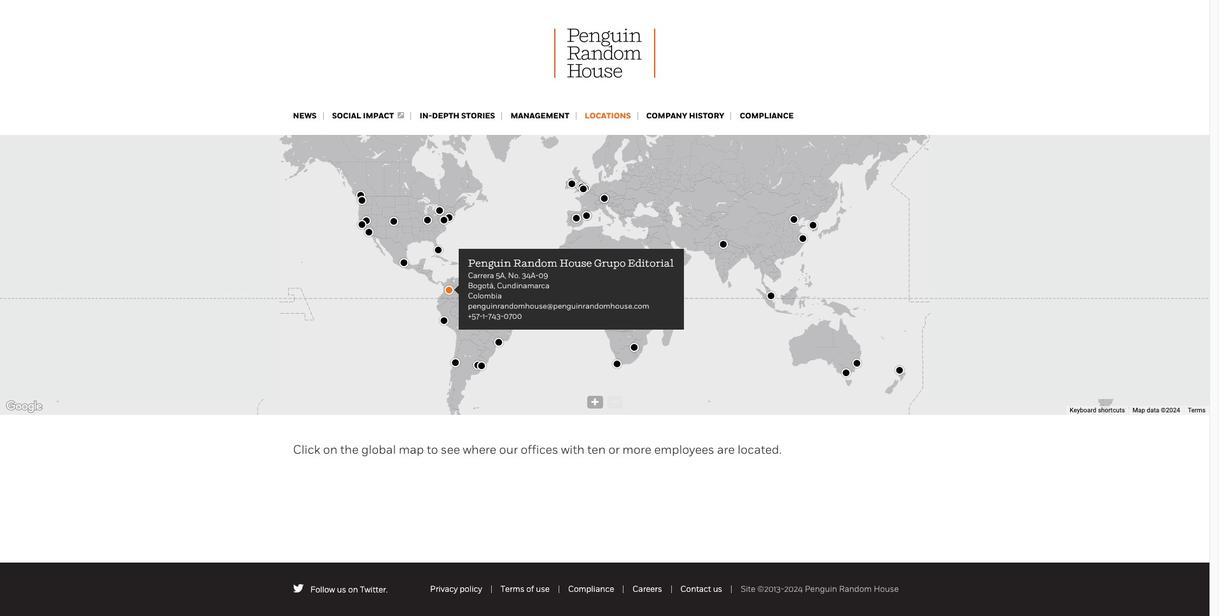 Task type: vqa. For each thing, say whether or not it's contained in the screenshot.
wholesome
no



Task type: locate. For each thing, give the bounding box(es) containing it.
0 horizontal spatial compliance link
[[568, 584, 615, 594]]

in-depth stories
[[420, 111, 495, 121]]

0 horizontal spatial us
[[337, 585, 346, 595]]

1 horizontal spatial compliance
[[740, 111, 794, 121]]

0 vertical spatial house
[[560, 257, 592, 269]]

management link
[[511, 111, 570, 121]]

0 horizontal spatial compliance
[[568, 584, 615, 594]]

privacy policy link
[[430, 584, 482, 594]]

terms right ©2024
[[1189, 407, 1207, 414]]

1 vertical spatial on
[[348, 585, 358, 595]]

map data ©2024
[[1133, 407, 1181, 414]]

1 horizontal spatial penguin
[[805, 584, 838, 594]]

policy
[[460, 584, 482, 594]]

compliance right history
[[740, 111, 794, 121]]

1 horizontal spatial us
[[713, 584, 723, 594]]

0 vertical spatial terms
[[1189, 407, 1207, 414]]

34a-
[[522, 271, 539, 280]]

use
[[536, 584, 550, 594]]

follow us on twitter.
[[311, 585, 388, 595]]

the
[[341, 442, 359, 457]]

terms for 'terms' 'link'
[[1189, 407, 1207, 414]]

of
[[527, 584, 534, 594]]

random right "2024"
[[840, 584, 872, 594]]

random up 34a-
[[513, 257, 558, 269]]

5a,
[[496, 271, 506, 280]]

penguin random house image
[[555, 29, 656, 78]]

click on the global map to see where our offices with ten or more employees are located.
[[293, 442, 782, 457]]

penguin up carrera
[[468, 257, 511, 269]]

1 vertical spatial penguin
[[805, 584, 838, 594]]

privacy policy
[[430, 584, 482, 594]]

0 vertical spatial random
[[513, 257, 558, 269]]

site ©2013-2024 penguin random house
[[741, 584, 899, 594]]

1 horizontal spatial random
[[840, 584, 872, 594]]

keyboard shortcuts button
[[1071, 406, 1126, 415]]

locations link
[[585, 111, 631, 121]]

–
[[612, 393, 618, 409]]

offices
[[521, 442, 559, 457]]

compliance for the rightmost the compliance link
[[740, 111, 794, 121]]

0 horizontal spatial penguin
[[468, 257, 511, 269]]

0 vertical spatial penguin
[[468, 257, 511, 269]]

us right follow
[[337, 585, 346, 595]]

compliance
[[740, 111, 794, 121], [568, 584, 615, 594]]

1 vertical spatial compliance
[[568, 584, 615, 594]]

0 horizontal spatial random
[[513, 257, 558, 269]]

0 horizontal spatial house
[[560, 257, 592, 269]]

data
[[1148, 407, 1160, 414]]

1 horizontal spatial on
[[348, 585, 358, 595]]

0 vertical spatial compliance
[[740, 111, 794, 121]]

penguin right "2024"
[[805, 584, 838, 594]]

us
[[713, 584, 723, 594], [337, 585, 346, 595]]

0 vertical spatial on
[[323, 442, 338, 457]]

company
[[647, 111, 688, 121]]

locations
[[585, 111, 631, 121]]

terms
[[1189, 407, 1207, 414], [501, 584, 525, 594]]

0 vertical spatial compliance link
[[740, 111, 794, 121]]

1 vertical spatial house
[[874, 584, 899, 594]]

compliance link
[[740, 111, 794, 121], [568, 584, 615, 594]]

on
[[323, 442, 338, 457], [348, 585, 358, 595]]

1 vertical spatial terms
[[501, 584, 525, 594]]

1 vertical spatial compliance link
[[568, 584, 615, 594]]

random inside "penguin random house grupo editorial carrera 5a, no. 34a-09 bogotá, cundinamarca colombia penguinrandomhouse@penguinrandomhouse.com +57-1-743-0700"
[[513, 257, 558, 269]]

1 horizontal spatial compliance link
[[740, 111, 794, 121]]

house inside "penguin random house grupo editorial carrera 5a, no. 34a-09 bogotá, cundinamarca colombia penguinrandomhouse@penguinrandomhouse.com +57-1-743-0700"
[[560, 257, 592, 269]]

+57-
[[468, 312, 483, 321]]

compliance link right history
[[740, 111, 794, 121]]

1 horizontal spatial terms
[[1189, 407, 1207, 414]]

compliance right use
[[568, 584, 615, 594]]

743-
[[488, 312, 504, 321]]

terms left of
[[501, 584, 525, 594]]

cundinamarca
[[497, 281, 550, 290]]

follow us on twitter. link
[[311, 585, 388, 595]]

penguinrandomhouse@penguinrandomhouse.com
[[468, 302, 649, 310]]

1 horizontal spatial house
[[874, 584, 899, 594]]

us right contact
[[713, 584, 723, 594]]

compliance link right use
[[568, 584, 615, 594]]

our
[[499, 442, 518, 457]]

on left the
[[323, 442, 338, 457]]

penguin
[[468, 257, 511, 269], [805, 584, 838, 594]]

us for contact
[[713, 584, 723, 594]]

random
[[513, 257, 558, 269], [840, 584, 872, 594]]

terms of use
[[501, 584, 550, 594]]

management
[[511, 111, 570, 121]]

with
[[561, 442, 585, 457]]

house
[[560, 257, 592, 269], [874, 584, 899, 594]]

0 horizontal spatial terms
[[501, 584, 525, 594]]

on left twitter.
[[348, 585, 358, 595]]

social impact
[[332, 111, 394, 121]]

stories
[[462, 111, 495, 121]]

carrera
[[468, 271, 494, 280]]



Task type: describe. For each thing, give the bounding box(es) containing it.
1 vertical spatial random
[[840, 584, 872, 594]]

shortcuts
[[1099, 407, 1126, 414]]

site
[[741, 584, 756, 594]]

see
[[441, 442, 460, 457]]

1-
[[483, 312, 488, 321]]

09
[[539, 271, 548, 280]]

©2024
[[1162, 407, 1181, 414]]

no.
[[508, 271, 520, 280]]

news link
[[293, 111, 317, 121]]

to
[[427, 442, 438, 457]]

0700
[[504, 312, 522, 321]]

penguin inside "penguin random house grupo editorial carrera 5a, no. 34a-09 bogotá, cundinamarca colombia penguinrandomhouse@penguinrandomhouse.com +57-1-743-0700"
[[468, 257, 511, 269]]

twitter.
[[360, 585, 388, 595]]

ten
[[588, 442, 606, 457]]

in-
[[420, 111, 432, 121]]

2024
[[785, 584, 803, 594]]

history
[[690, 111, 725, 121]]

located.
[[738, 442, 782, 457]]

privacy
[[430, 584, 458, 594]]

news
[[293, 111, 317, 121]]

social impact link
[[332, 111, 404, 121]]

compliance for the compliance link to the bottom
[[568, 584, 615, 594]]

or
[[609, 442, 620, 457]]

editorial
[[628, 257, 674, 269]]

0 horizontal spatial on
[[323, 442, 338, 457]]

contact us link
[[681, 584, 723, 594]]

grupo
[[594, 257, 626, 269]]

penguin random house grupo editorial carrera 5a, no. 34a-09 bogotá, cundinamarca colombia penguinrandomhouse@penguinrandomhouse.com +57-1-743-0700
[[468, 257, 674, 321]]

impact
[[363, 111, 394, 121]]

colombia
[[468, 291, 502, 300]]

terms link
[[1189, 407, 1207, 414]]

careers link
[[633, 584, 663, 594]]

map
[[399, 442, 424, 457]]

keyboard shortcuts
[[1071, 407, 1126, 414]]

+
[[591, 393, 599, 409]]

are
[[718, 442, 735, 457]]

global
[[362, 442, 396, 457]]

follow
[[311, 585, 335, 595]]

us for follow
[[337, 585, 346, 595]]

where
[[463, 442, 497, 457]]

contact us
[[681, 584, 723, 594]]

more
[[623, 442, 652, 457]]

depth
[[432, 111, 460, 121]]

bogotá,
[[468, 281, 495, 290]]

©2013-
[[758, 584, 785, 594]]

social
[[332, 111, 362, 121]]

map region
[[0, 135, 1210, 415]]

terms for terms of use
[[501, 584, 525, 594]]

terms of use link
[[501, 584, 550, 594]]

google image
[[3, 399, 45, 415]]

company history link
[[647, 111, 725, 121]]

map
[[1133, 407, 1146, 414]]

company history
[[647, 111, 725, 121]]

careers
[[633, 584, 663, 594]]

employees
[[655, 442, 715, 457]]

contact
[[681, 584, 712, 594]]

in-depth stories link
[[420, 111, 495, 121]]

keyboard
[[1071, 407, 1097, 414]]

click
[[293, 442, 320, 457]]



